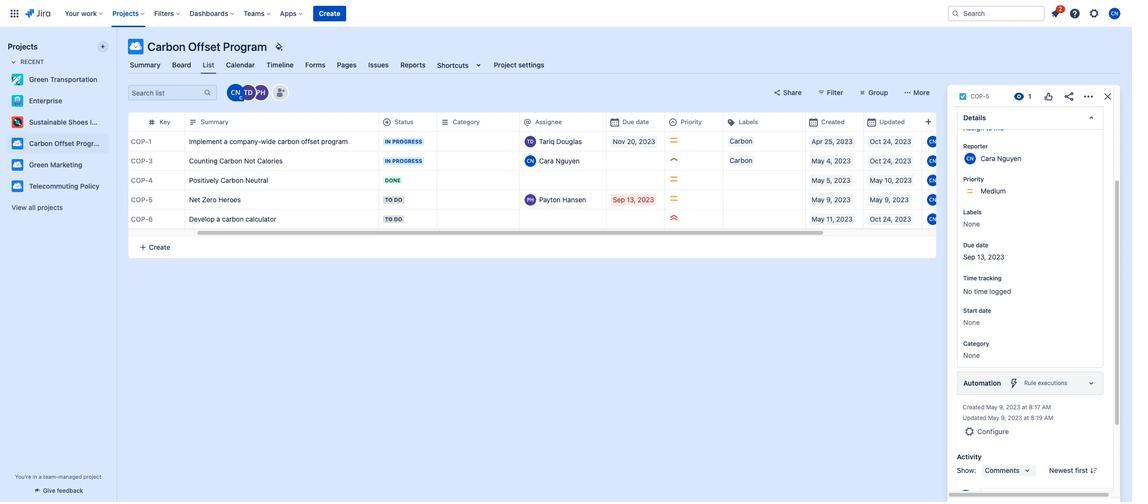 Task type: locate. For each thing, give the bounding box(es) containing it.
create
[[319, 9, 341, 17], [149, 243, 170, 251]]

2 green from the top
[[29, 161, 48, 169]]

2
[[1060, 5, 1063, 12]]

executions
[[1039, 380, 1068, 387]]

0 vertical spatial due
[[623, 118, 635, 126]]

none up automation
[[964, 351, 981, 360]]

created inside 'row'
[[822, 118, 845, 126]]

1 do from the top
[[394, 196, 403, 203]]

date inside start date none
[[980, 307, 992, 315]]

1 horizontal spatial projects
[[112, 9, 139, 17]]

a right in on the left bottom of the page
[[39, 474, 42, 480]]

4 add to starred image from the top
[[106, 180, 117, 192]]

0 horizontal spatial cop-5 link
[[131, 195, 153, 205]]

0 vertical spatial in progress
[[385, 138, 423, 144]]

rule executions
[[1025, 380, 1068, 387]]

projects up recent
[[8, 42, 38, 51]]

labels inside 'row'
[[739, 118, 759, 126]]

0 horizontal spatial a
[[39, 474, 42, 480]]

program up calendar
[[223, 40, 267, 53]]

1 vertical spatial updated
[[964, 415, 987, 422]]

1 vertical spatial none
[[964, 318, 981, 327]]

add to starred image down "sidebar navigation" icon in the left of the page
[[106, 74, 117, 85]]

projects inside dropdown button
[[112, 9, 139, 17]]

projects right work
[[112, 9, 139, 17]]

a left company-
[[224, 137, 228, 145]]

feedback
[[57, 487, 83, 494]]

cara down tariq
[[540, 156, 554, 165]]

row containing cop-5
[[42, 190, 1080, 210]]

1 vertical spatial do
[[394, 216, 403, 222]]

1 horizontal spatial program
[[223, 40, 267, 53]]

cop- inside "link"
[[131, 215, 149, 223]]

carbon offset program up list
[[148, 40, 267, 53]]

2023
[[989, 253, 1005, 261], [1007, 404, 1021, 411], [1009, 415, 1023, 422]]

project
[[494, 61, 517, 69]]

updated down group
[[880, 118, 905, 126]]

5 up 6
[[149, 195, 153, 204]]

1 vertical spatial add to starred image
[[106, 138, 117, 149]]

dashboards
[[190, 9, 228, 17]]

cara down 'reporter pin to top. only you can see pinned fields.' image
[[982, 154, 996, 162]]

priority inside 'row'
[[681, 118, 702, 126]]

green down recent
[[29, 75, 48, 83]]

0 vertical spatial 5
[[986, 93, 990, 100]]

nguyen inside 'row'
[[556, 156, 580, 165]]

due date pin to top. only you can see pinned fields. image
[[991, 242, 999, 249]]

0 vertical spatial program
[[223, 40, 267, 53]]

carbon right wide
[[278, 137, 300, 145]]

none
[[964, 220, 981, 228], [964, 318, 981, 327], [964, 351, 981, 360]]

table containing carbon
[[42, 112, 1133, 236]]

carbon down the 'heroes'
[[222, 215, 244, 223]]

0 vertical spatial created
[[822, 118, 845, 126]]

1 vertical spatial 2023
[[1007, 404, 1021, 411]]

team-
[[43, 474, 58, 480]]

transportation
[[50, 75, 97, 83]]

0 horizontal spatial labels
[[739, 118, 759, 126]]

13,
[[978, 253, 987, 261]]

to do for net zero heroes
[[385, 196, 403, 203]]

assignee
[[964, 98, 990, 105], [536, 118, 562, 126]]

none up sep
[[964, 220, 981, 228]]

labels for labels none
[[964, 209, 982, 216]]

cop-4 link
[[131, 175, 153, 185]]

2 add to starred image from the top
[[106, 95, 117, 107]]

add to starred image up the initiative
[[106, 95, 117, 107]]

cop-5 link right task icon
[[971, 92, 990, 102]]

row
[[42, 112, 1133, 132], [42, 131, 1080, 151], [42, 151, 1080, 171], [42, 170, 1080, 190], [42, 190, 1080, 210], [42, 209, 1080, 229]]

1 horizontal spatial updated
[[964, 415, 987, 422]]

2 vertical spatial none
[[964, 351, 981, 360]]

cara nguyen down tariq douglas
[[540, 156, 580, 165]]

view all projects link
[[8, 199, 109, 216]]

0 horizontal spatial cop-5
[[131, 195, 153, 204]]

2023 left 8:17 in the right of the page
[[1007, 404, 1021, 411]]

banner containing your work
[[0, 0, 1133, 27]]

2 row from the top
[[42, 131, 1080, 151]]

cop- for net zero heroes
[[131, 195, 149, 204]]

1 green from the top
[[29, 75, 48, 83]]

1 vertical spatial 5
[[149, 195, 153, 204]]

0 vertical spatial a
[[224, 137, 228, 145]]

in progress for implement a company-wide carbon offset program
[[385, 138, 423, 144]]

cop-5 inside 'row'
[[131, 195, 153, 204]]

0 vertical spatial may
[[987, 404, 998, 411]]

your work button
[[62, 6, 107, 21]]

0 horizontal spatial updated
[[880, 118, 905, 126]]

0 vertical spatial progress
[[393, 138, 423, 144]]

0 vertical spatial priority
[[681, 118, 702, 126]]

progress up 'done'
[[393, 157, 423, 164]]

created down filter button
[[822, 118, 845, 126]]

progress down status
[[393, 138, 423, 144]]

none inside labels none
[[964, 220, 981, 228]]

1 vertical spatial summary
[[201, 118, 229, 126]]

0 vertical spatial to do
[[385, 196, 403, 203]]

assignee up details
[[964, 98, 990, 105]]

at left 8:17 in the right of the page
[[1023, 404, 1028, 411]]

task image
[[960, 93, 967, 100]]

0 horizontal spatial due
[[623, 118, 635, 126]]

2 do from the top
[[394, 216, 403, 222]]

add to starred image left cop-3 link
[[106, 159, 117, 171]]

2 vertical spatial date
[[980, 307, 992, 315]]

0 horizontal spatial create
[[149, 243, 170, 251]]

assign
[[964, 124, 985, 132]]

0 vertical spatial do
[[394, 196, 403, 203]]

shortcuts button
[[436, 56, 486, 74]]

4
[[149, 176, 153, 184]]

sustainable shoes initiative
[[29, 118, 117, 126]]

none down start
[[964, 318, 981, 327]]

collapse recent projects image
[[8, 56, 19, 68]]

1 horizontal spatial cop-5
[[971, 93, 990, 100]]

1 vertical spatial assignee
[[536, 118, 562, 126]]

cara nguyen down 'reporter pin to top. only you can see pinned fields.' image
[[982, 154, 1022, 162]]

to do for develop a carbon calculator
[[385, 216, 403, 222]]

created
[[822, 118, 845, 126], [964, 404, 985, 411]]

1 horizontal spatial carbon offset program
[[148, 40, 267, 53]]

tab list
[[122, 56, 1127, 74]]

marketing
[[50, 161, 82, 169]]

am right 8:17 in the right of the page
[[1043, 404, 1052, 411]]

1 horizontal spatial labels
[[964, 209, 982, 216]]

2 progress from the top
[[393, 157, 423, 164]]

1 horizontal spatial summary
[[201, 118, 229, 126]]

carbon
[[148, 40, 186, 53], [730, 137, 753, 145], [29, 139, 53, 148], [730, 156, 753, 164], [220, 156, 242, 165], [221, 176, 244, 184]]

in progress up 'done'
[[385, 157, 423, 164]]

sidebar navigation image
[[106, 39, 127, 58]]

1 vertical spatial carbon offset program
[[29, 139, 104, 148]]

cop-1 link
[[131, 137, 152, 146]]

board
[[172, 61, 191, 69]]

created inside created may 9, 2023 at 8:17 am updated may 9, 2023 at 8:19 am
[[964, 404, 985, 411]]

1 add to starred image from the top
[[106, 74, 117, 85]]

1 vertical spatial cop-5
[[131, 195, 153, 204]]

0 horizontal spatial cara
[[540, 156, 554, 165]]

details element
[[958, 106, 1104, 130]]

carbon offset program
[[148, 40, 267, 53], [29, 139, 104, 148]]

row containing key
[[42, 112, 1133, 132]]

cara
[[982, 154, 996, 162], [540, 156, 554, 165]]

nguyen
[[998, 154, 1022, 162], [556, 156, 580, 165]]

1 vertical spatial a
[[217, 215, 220, 223]]

key
[[160, 118, 170, 126]]

1 horizontal spatial nguyen
[[998, 154, 1022, 162]]

0 horizontal spatial nguyen
[[556, 156, 580, 165]]

in
[[385, 138, 391, 144], [385, 157, 391, 164]]

0 vertical spatial updated
[[880, 118, 905, 126]]

cop-6 link
[[131, 214, 153, 224]]

set background color image
[[273, 41, 285, 52]]

reporter
[[964, 143, 989, 150]]

summary inside table
[[201, 118, 229, 126]]

add to starred image
[[106, 116, 117, 128], [106, 138, 117, 149]]

5 row from the top
[[42, 190, 1080, 210]]

2023 left the 8:19
[[1009, 415, 1023, 422]]

5 right task icon
[[986, 93, 990, 100]]

filter
[[828, 88, 844, 97]]

in progress down status
[[385, 138, 423, 144]]

due date
[[623, 118, 650, 126], [964, 242, 989, 249]]

0 vertical spatial carbon
[[278, 137, 300, 145]]

0 vertical spatial in
[[385, 138, 391, 144]]

1 vertical spatial due
[[964, 242, 975, 249]]

0 vertical spatial projects
[[112, 9, 139, 17]]

status
[[395, 118, 414, 126]]

search image
[[952, 9, 960, 17]]

in for implement a company-wide carbon offset program
[[385, 138, 391, 144]]

created for created
[[822, 118, 845, 126]]

1 vertical spatial labels
[[964, 209, 982, 216]]

give feedback
[[43, 487, 83, 494]]

at left the 8:19
[[1025, 415, 1030, 422]]

a right develop at the left of page
[[217, 215, 220, 223]]

cop-5
[[971, 93, 990, 100], [131, 195, 153, 204]]

0 horizontal spatial 5
[[149, 195, 153, 204]]

2 none from the top
[[964, 318, 981, 327]]

medium
[[982, 187, 1007, 195]]

summary up implement
[[201, 118, 229, 126]]

to do
[[385, 196, 403, 203], [385, 216, 403, 222]]

0 horizontal spatial carbon
[[222, 215, 244, 223]]

newest
[[1050, 466, 1074, 475]]

project settings link
[[492, 56, 547, 74]]

not
[[244, 156, 256, 165]]

1 to do from the top
[[385, 196, 403, 203]]

0 horizontal spatial category
[[453, 118, 480, 126]]

0 horizontal spatial priority
[[681, 118, 702, 126]]

0 vertical spatial assignee
[[964, 98, 990, 105]]

2 to from the top
[[385, 216, 393, 222]]

summary up search list text field
[[130, 61, 161, 69]]

1 vertical spatial created
[[964, 404, 985, 411]]

list
[[203, 61, 215, 69]]

2023 down due date pin to top. only you can see pinned fields. icon
[[989, 253, 1005, 261]]

1 in progress from the top
[[385, 138, 423, 144]]

Search field
[[949, 6, 1046, 21]]

0 horizontal spatial cara nguyen
[[540, 156, 580, 165]]

assign to me
[[964, 124, 1005, 132]]

2 vertical spatial a
[[39, 474, 42, 480]]

1 horizontal spatial cop-5 link
[[971, 92, 990, 102]]

1 vertical spatial in progress
[[385, 157, 423, 164]]

add people image
[[275, 87, 286, 98]]

1 vertical spatial program
[[76, 139, 104, 148]]

5 inside 'row'
[[149, 195, 153, 204]]

6 row from the top
[[42, 209, 1080, 229]]

your
[[65, 9, 79, 17]]

at
[[1023, 404, 1028, 411], [1025, 415, 1030, 422]]

1 vertical spatial progress
[[393, 157, 423, 164]]

1 to from the top
[[385, 196, 393, 203]]

assignee inside 'row'
[[536, 118, 562, 126]]

0 horizontal spatial program
[[76, 139, 104, 148]]

may
[[987, 404, 998, 411], [989, 415, 1000, 422]]

program
[[223, 40, 267, 53], [76, 139, 104, 148]]

0 horizontal spatial projects
[[8, 42, 38, 51]]

nguyen down 'reporter pin to top. only you can see pinned fields.' image
[[998, 154, 1022, 162]]

banner
[[0, 0, 1133, 27]]

you're
[[15, 474, 31, 480]]

green up telecommuting
[[29, 161, 48, 169]]

1 horizontal spatial create
[[319, 9, 341, 17]]

you're in a team-managed project
[[15, 474, 101, 480]]

pages
[[337, 61, 357, 69]]

summary
[[130, 61, 161, 69], [201, 118, 229, 126]]

0 vertical spatial none
[[964, 220, 981, 228]]

3 add to starred image from the top
[[106, 159, 117, 171]]

me
[[995, 124, 1005, 132]]

offset down sustainable shoes initiative link
[[54, 139, 74, 148]]

1 in from the top
[[385, 138, 391, 144]]

0 vertical spatial create button
[[313, 6, 346, 21]]

2 in progress from the top
[[385, 157, 423, 164]]

create project image
[[99, 43, 107, 50]]

cop-5 link
[[971, 92, 990, 102], [131, 195, 153, 205]]

policy
[[80, 182, 99, 190]]

1 vertical spatial category
[[964, 340, 990, 348]]

cop-5 link up the cop-6
[[131, 195, 153, 205]]

program down shoes
[[76, 139, 104, 148]]

offset up list
[[188, 40, 221, 53]]

0 vertical spatial green
[[29, 75, 48, 83]]

cop-
[[971, 93, 986, 100], [131, 137, 149, 145], [131, 156, 149, 165], [131, 176, 149, 184], [131, 195, 149, 204], [131, 215, 149, 223]]

create down 6
[[149, 243, 170, 251]]

telecommuting policy
[[29, 182, 99, 190]]

1 row from the top
[[42, 112, 1133, 132]]

1 none from the top
[[964, 220, 981, 228]]

0 vertical spatial labels
[[739, 118, 759, 126]]

am right the 8:19
[[1045, 415, 1054, 422]]

table
[[42, 112, 1133, 236]]

add to starred image for telecommuting policy
[[106, 180, 117, 192]]

0 vertical spatial 2023
[[989, 253, 1005, 261]]

0 vertical spatial offset
[[188, 40, 221, 53]]

add to starred image right shoes
[[106, 116, 117, 128]]

1 horizontal spatial due
[[964, 242, 975, 249]]

add to starred image for program
[[106, 138, 117, 149]]

4 row from the top
[[42, 170, 1080, 190]]

1 horizontal spatial carbon
[[278, 137, 300, 145]]

date inside 'row'
[[637, 118, 650, 126]]

offset inside carbon offset program link
[[54, 139, 74, 148]]

1 horizontal spatial category
[[964, 340, 990, 348]]

1 vertical spatial in
[[385, 157, 391, 164]]

neutral
[[246, 176, 268, 184]]

nguyen down douglas
[[556, 156, 580, 165]]

add to starred image for enterprise
[[106, 95, 117, 107]]

wide
[[261, 137, 276, 145]]

1 horizontal spatial due date
[[964, 242, 989, 249]]

create right apps dropdown button
[[319, 9, 341, 17]]

0 vertical spatial category
[[453, 118, 480, 126]]

updated up configure link
[[964, 415, 987, 422]]

updated inside created may 9, 2023 at 8:17 am updated may 9, 2023 at 8:19 am
[[964, 415, 987, 422]]

1 vertical spatial to do
[[385, 216, 403, 222]]

cara inside 'row'
[[540, 156, 554, 165]]

project settings
[[494, 61, 545, 69]]

zero
[[202, 195, 217, 204]]

1 vertical spatial at
[[1025, 415, 1030, 422]]

0 vertical spatial add to starred image
[[106, 116, 117, 128]]

start date none
[[964, 307, 992, 327]]

1 horizontal spatial assignee
[[964, 98, 990, 105]]

add to starred image
[[106, 74, 117, 85], [106, 95, 117, 107], [106, 159, 117, 171], [106, 180, 117, 192]]

2 in from the top
[[385, 157, 391, 164]]

0 horizontal spatial due date
[[623, 118, 650, 126]]

green marketing
[[29, 161, 82, 169]]

0 vertical spatial cop-5
[[971, 93, 990, 100]]

reports
[[401, 61, 426, 69]]

row containing cop-6
[[42, 209, 1080, 229]]

0 vertical spatial carbon offset program
[[148, 40, 267, 53]]

assignee up tariq
[[536, 118, 562, 126]]

green
[[29, 75, 48, 83], [29, 161, 48, 169]]

implement
[[189, 137, 222, 145]]

carbon offset program up "marketing"
[[29, 139, 104, 148]]

1 progress from the top
[[393, 138, 423, 144]]

0 vertical spatial to
[[385, 196, 393, 203]]

add to starred image down the initiative
[[106, 138, 117, 149]]

2 vertical spatial 2023
[[1009, 415, 1023, 422]]

to
[[385, 196, 393, 203], [385, 216, 393, 222]]

1 add to starred image from the top
[[106, 116, 117, 128]]

created down automation
[[964, 404, 985, 411]]

2 to do from the top
[[385, 216, 403, 222]]

add to starred image right policy
[[106, 180, 117, 192]]

2 add to starred image from the top
[[106, 138, 117, 149]]

none inside start date none
[[964, 318, 981, 327]]

forms link
[[304, 56, 328, 74]]

jira image
[[25, 8, 50, 19], [25, 8, 50, 19]]

cop-5 down cop-4 link
[[131, 195, 153, 204]]

do for develop a carbon calculator
[[394, 216, 403, 222]]

cop- for counting carbon not calories
[[131, 156, 149, 165]]

1 vertical spatial green
[[29, 161, 48, 169]]

row containing cop-4
[[42, 170, 1080, 190]]

all
[[29, 203, 36, 212]]

carbon
[[278, 137, 300, 145], [222, 215, 244, 223]]

0 horizontal spatial assignee
[[536, 118, 562, 126]]

rule
[[1025, 380, 1037, 387]]

a
[[224, 137, 228, 145], [217, 215, 220, 223], [39, 474, 42, 480]]

cop-5 right task icon
[[971, 93, 990, 100]]

notifications image
[[1050, 8, 1062, 19]]

0 vertical spatial summary
[[130, 61, 161, 69]]

cara nguyen inside 'row'
[[540, 156, 580, 165]]

1 vertical spatial projects
[[8, 42, 38, 51]]

2 horizontal spatial a
[[224, 137, 228, 145]]

priority
[[681, 118, 702, 126], [964, 176, 985, 183]]

payton hansen image
[[253, 85, 269, 100]]

progress
[[393, 138, 423, 144], [393, 157, 423, 164]]

1 horizontal spatial 5
[[986, 93, 990, 100]]

created may 9, 2023 at 8:17 am updated may 9, 2023 at 8:19 am
[[964, 404, 1054, 422]]

0 vertical spatial create
[[319, 9, 341, 17]]

initiative
[[90, 118, 117, 126]]

green for green transportation
[[29, 75, 48, 83]]

labels
[[739, 118, 759, 126], [964, 209, 982, 216]]

share image
[[1064, 91, 1076, 102]]



Task type: describe. For each thing, give the bounding box(es) containing it.
shortcuts
[[438, 61, 469, 69]]

give feedback button
[[28, 483, 89, 499]]

category inside 'row'
[[453, 118, 480, 126]]

to
[[987, 124, 993, 132]]

net
[[189, 195, 200, 204]]

green transportation link
[[8, 70, 105, 89]]

a for company-
[[224, 137, 228, 145]]

projects
[[37, 203, 63, 212]]

1 vertical spatial 9,
[[1002, 415, 1007, 422]]

to for net zero heroes
[[385, 196, 393, 203]]

filters
[[154, 9, 174, 17]]

view all projects
[[12, 203, 63, 212]]

calculator
[[246, 215, 277, 223]]

net zero heroes
[[189, 195, 241, 204]]

8:19
[[1032, 415, 1043, 422]]

do for net zero heroes
[[394, 196, 403, 203]]

project
[[83, 474, 101, 480]]

payton
[[540, 195, 561, 204]]

3 row from the top
[[42, 151, 1080, 171]]

primary element
[[6, 0, 949, 27]]

calories
[[257, 156, 283, 165]]

1 vertical spatial date
[[977, 242, 989, 249]]

automation element
[[958, 372, 1104, 395]]

configure link
[[959, 424, 1016, 440]]

time
[[975, 287, 988, 295]]

vote options: no one has voted for this issue yet. image
[[1044, 91, 1056, 102]]

labels for labels
[[739, 118, 759, 126]]

add to starred image for green transportation
[[106, 74, 117, 85]]

teams
[[244, 9, 265, 17]]

develop
[[189, 215, 215, 223]]

help image
[[1070, 8, 1082, 19]]

dashboards button
[[187, 6, 238, 21]]

apps
[[280, 9, 297, 17]]

offset
[[301, 137, 320, 145]]

1 horizontal spatial cara nguyen
[[982, 154, 1022, 162]]

board link
[[170, 56, 193, 74]]

in progress for counting carbon not calories
[[385, 157, 423, 164]]

logged
[[990, 287, 1012, 295]]

pages link
[[335, 56, 359, 74]]

time tracking pin to top. only you can see pinned fields. image
[[1004, 275, 1012, 282]]

add to starred image for green marketing
[[106, 159, 117, 171]]

settings
[[519, 61, 545, 69]]

1 vertical spatial priority
[[964, 176, 985, 183]]

start
[[964, 307, 978, 315]]

telecommuting
[[29, 182, 78, 190]]

filters button
[[151, 6, 184, 21]]

douglas
[[557, 137, 582, 145]]

share
[[784, 88, 802, 97]]

carbon offset program inside carbon offset program link
[[29, 139, 104, 148]]

tariq douglas image
[[241, 85, 256, 100]]

close image
[[1103, 91, 1115, 102]]

Search list text field
[[129, 86, 203, 99]]

0 vertical spatial am
[[1043, 404, 1052, 411]]

calendar
[[226, 61, 255, 69]]

time
[[964, 275, 978, 282]]

filter button
[[812, 85, 850, 100]]

labels none
[[964, 209, 982, 228]]

heroes
[[219, 195, 241, 204]]

first
[[1076, 466, 1089, 475]]

more button
[[899, 85, 936, 100]]

reports link
[[399, 56, 428, 74]]

issues link
[[367, 56, 391, 74]]

settings image
[[1089, 8, 1101, 19]]

to for develop a carbon calculator
[[385, 216, 393, 222]]

1 horizontal spatial offset
[[188, 40, 221, 53]]

give
[[43, 487, 55, 494]]

share button
[[768, 85, 808, 100]]

tariq douglas
[[540, 137, 582, 145]]

3 none from the top
[[964, 351, 981, 360]]

a for carbon
[[217, 215, 220, 223]]

cara nguyen image
[[228, 85, 244, 100]]

newest first
[[1050, 466, 1089, 475]]

cop- for positively carbon neutral
[[131, 176, 149, 184]]

1 horizontal spatial cara
[[982, 154, 996, 162]]

create button inside "primary" element
[[313, 6, 346, 21]]

apps button
[[277, 6, 307, 21]]

work
[[81, 9, 97, 17]]

1 vertical spatial may
[[989, 415, 1000, 422]]

telecommuting policy link
[[8, 177, 105, 196]]

enterprise link
[[8, 91, 105, 111]]

actions image
[[1084, 91, 1095, 102]]

green for green marketing
[[29, 161, 48, 169]]

progress for counting carbon not calories
[[393, 157, 423, 164]]

appswitcher icon image
[[9, 8, 20, 19]]

recent
[[20, 58, 44, 66]]

due inside table
[[623, 118, 635, 126]]

teams button
[[241, 6, 274, 21]]

comments
[[986, 466, 1020, 475]]

1 vertical spatial cop-5 link
[[131, 195, 153, 205]]

issues
[[369, 61, 389, 69]]

updated inside 'row'
[[880, 118, 905, 126]]

managed
[[58, 474, 82, 480]]

cop- for develop a carbon calculator
[[131, 215, 149, 223]]

created for created may 9, 2023 at 8:17 am updated may 9, 2023 at 8:19 am
[[964, 404, 985, 411]]

green marketing link
[[8, 155, 105, 175]]

view
[[12, 203, 27, 212]]

in for counting carbon not calories
[[385, 157, 391, 164]]

sustainable shoes initiative link
[[8, 113, 117, 132]]

projects button
[[110, 6, 149, 21]]

0 vertical spatial due date
[[623, 118, 650, 126]]

cop-3
[[131, 156, 153, 165]]

1 vertical spatial create
[[149, 243, 170, 251]]

your profile and settings image
[[1110, 8, 1121, 19]]

cop- for implement a company-wide carbon offset program
[[131, 137, 149, 145]]

develop a carbon calculator
[[189, 215, 277, 223]]

timeline link
[[265, 56, 296, 74]]

0 horizontal spatial summary
[[130, 61, 161, 69]]

3
[[149, 156, 153, 165]]

counting
[[189, 156, 218, 165]]

sep 13, 2023
[[964, 253, 1005, 261]]

1 vertical spatial create button
[[129, 236, 937, 258]]

summary link
[[128, 56, 163, 74]]

no time logged
[[964, 287, 1012, 295]]

cop-4
[[131, 176, 153, 184]]

tariq
[[540, 137, 555, 145]]

green transportation
[[29, 75, 97, 83]]

copy link to issue image
[[988, 92, 996, 100]]

implement a company-wide carbon offset program
[[189, 137, 348, 145]]

1 vertical spatial am
[[1045, 415, 1054, 422]]

add to starred image for initiative
[[106, 116, 117, 128]]

positively
[[189, 176, 219, 184]]

0 vertical spatial 9,
[[1000, 404, 1005, 411]]

timeline
[[267, 61, 294, 69]]

tab list containing list
[[122, 56, 1127, 74]]

0 vertical spatial at
[[1023, 404, 1028, 411]]

progress for implement a company-wide carbon offset program
[[393, 138, 423, 144]]

enterprise
[[29, 97, 62, 105]]

8:17
[[1030, 404, 1041, 411]]

newest first image
[[1091, 467, 1099, 475]]

0 vertical spatial cop-5 link
[[971, 92, 990, 102]]

reporter pin to top. only you can see pinned fields. image
[[991, 143, 998, 150]]

newest first button
[[1044, 465, 1104, 477]]

calendar link
[[224, 56, 257, 74]]

sep
[[964, 253, 976, 261]]

program
[[322, 137, 348, 145]]

company-
[[230, 137, 261, 145]]

group button
[[854, 85, 895, 100]]

show:
[[958, 466, 977, 475]]

automation
[[964, 379, 1002, 387]]

create inside "primary" element
[[319, 9, 341, 17]]



Task type: vqa. For each thing, say whether or not it's contained in the screenshot.
the right Issue
no



